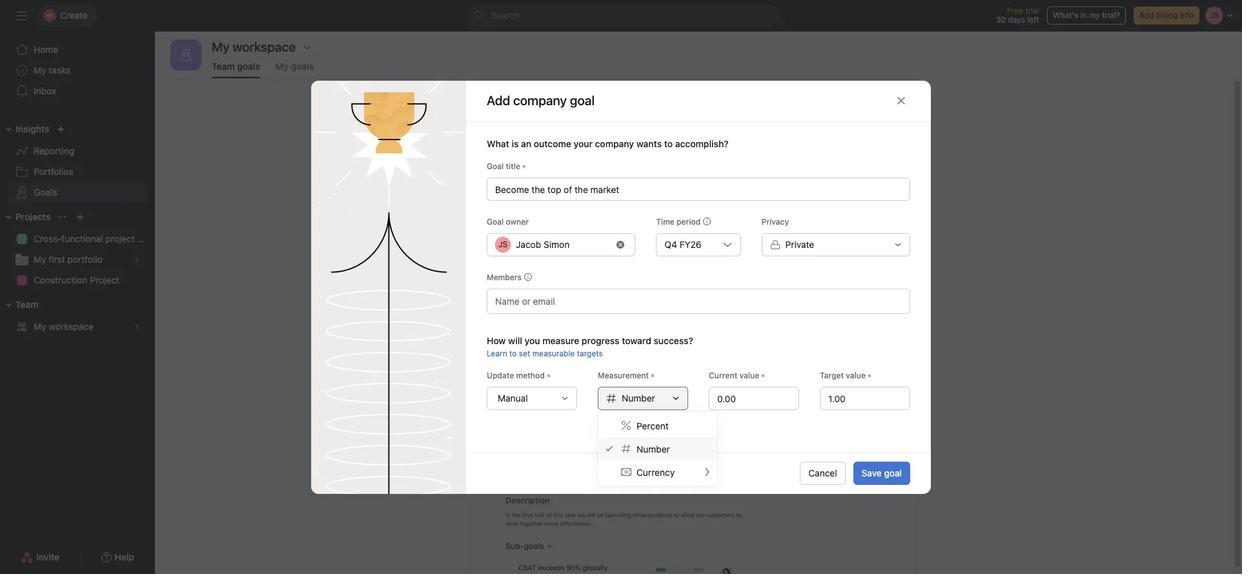 Task type: locate. For each thing, give the bounding box(es) containing it.
my inside 'global' element
[[34, 65, 46, 76]]

required image right the current
[[760, 372, 767, 379]]

0 vertical spatial your
[[574, 138, 593, 149]]

your
[[574, 138, 593, 149], [835, 174, 855, 185]]

and
[[614, 142, 640, 160], [736, 174, 754, 185]]

to
[[626, 174, 636, 185], [823, 174, 832, 185], [510, 348, 517, 358]]

first
[[49, 254, 65, 265]]

cross-functional project plan
[[34, 233, 155, 244]]

Name or email text field
[[495, 293, 565, 308]]

required image for method
[[545, 372, 553, 379]]

set
[[519, 348, 531, 358]]

home link
[[8, 39, 147, 60]]

my left the first
[[34, 254, 46, 265]]

value for target value
[[846, 370, 866, 380]]

1 vertical spatial required image
[[545, 372, 553, 379]]

team down construction
[[16, 299, 39, 310]]

to right work
[[823, 174, 832, 185]]

0 horizontal spatial and
[[614, 142, 640, 160]]

team goals link
[[212, 61, 260, 78]]

required image down an
[[521, 162, 528, 170]]

goal down period
[[695, 229, 712, 240]]

inbox link
[[8, 81, 147, 101]]

1 vertical spatial goal
[[885, 468, 902, 479]]

0 horizontal spatial goal
[[695, 229, 712, 240]]

0 vertical spatial goal
[[695, 229, 712, 240]]

goal
[[487, 161, 504, 171], [487, 217, 504, 226]]

my tasks link
[[8, 60, 147, 81]]

your right work
[[835, 174, 855, 185]]

1 horizontal spatial and
[[736, 174, 754, 185]]

and up objectives.
[[736, 174, 754, 185]]

1 horizontal spatial required image
[[545, 372, 553, 379]]

2 required image from the left
[[760, 372, 767, 379]]

required image up number dropdown button
[[649, 372, 657, 379]]

required image
[[521, 162, 528, 170], [545, 372, 553, 379]]

0 vertical spatial goal
[[487, 161, 504, 171]]

add inside dialog
[[487, 93, 511, 108]]

0 horizontal spatial to
[[510, 348, 517, 358]]

my down my workspace
[[276, 61, 289, 72]]

my inside "projects" element
[[34, 254, 46, 265]]

value right target
[[846, 370, 866, 380]]

0 horizontal spatial your
[[574, 138, 593, 149]]

set
[[588, 142, 611, 160]]

0 horizontal spatial goals
[[237, 61, 260, 72]]

current value
[[709, 370, 760, 380]]

required image down learn to set measurable targets "link"
[[545, 372, 553, 379]]

add billing info
[[1140, 10, 1194, 20]]

and right the set
[[614, 142, 640, 160]]

wants
[[637, 138, 662, 149]]

to left set
[[510, 348, 517, 358]]

0 horizontal spatial required image
[[521, 162, 528, 170]]

project
[[90, 275, 119, 286]]

goals for team goals
[[237, 61, 260, 72]]

1 vertical spatial your
[[835, 174, 855, 185]]

2 horizontal spatial to
[[823, 174, 832, 185]]

1 horizontal spatial your
[[835, 174, 855, 185]]

goal right save
[[885, 468, 902, 479]]

team down my workspace
[[212, 61, 235, 72]]

an
[[521, 138, 532, 149]]

title
[[506, 161, 521, 171]]

cancel button
[[800, 462, 846, 485]]

1 vertical spatial and
[[736, 174, 754, 185]]

None text field
[[709, 387, 800, 410]]

add goal button
[[667, 223, 721, 247]]

global element
[[0, 32, 155, 109]]

progress
[[582, 335, 620, 346]]

jacob simon
[[516, 239, 570, 250]]

time
[[657, 217, 675, 226]]

number down 'measurement'
[[622, 392, 655, 403]]

required image
[[649, 372, 657, 379], [760, 372, 767, 379], [866, 372, 874, 379]]

search
[[491, 10, 520, 21]]

add inside add top-level goals to help teams prioritize and connect work to your organization's objectives.
[[533, 174, 552, 185]]

1 horizontal spatial goal
[[885, 468, 902, 479]]

my for my goals
[[276, 61, 289, 72]]

my inside teams element
[[34, 321, 46, 332]]

add for add goal
[[676, 229, 692, 240]]

goals
[[237, 61, 260, 72], [291, 61, 314, 72], [598, 174, 624, 185]]

you
[[525, 335, 540, 346]]

top-
[[554, 174, 574, 185]]

functional
[[62, 233, 103, 244]]

currency link
[[598, 461, 718, 484]]

your inside add company goal dialog
[[574, 138, 593, 149]]

target
[[820, 370, 844, 380]]

insights button
[[0, 121, 49, 137]]

value right the current
[[740, 370, 760, 380]]

team goals
[[212, 61, 260, 72]]

0 vertical spatial and
[[614, 142, 640, 160]]

1 required image from the left
[[649, 372, 657, 379]]

add for add billing info
[[1140, 10, 1155, 20]]

1 goal from the top
[[487, 161, 504, 171]]

add left billing in the top of the page
[[1140, 10, 1155, 20]]

remove image
[[617, 241, 625, 248]]

goal for save goal
[[885, 468, 902, 479]]

0 vertical spatial required image
[[521, 162, 528, 170]]

goal owner
[[487, 217, 529, 226]]

time period
[[657, 217, 701, 226]]

1 vertical spatial goal
[[487, 217, 504, 226]]

goals inside add top-level goals to help teams prioritize and connect work to your organization's objectives.
[[598, 174, 624, 185]]

add down period
[[676, 229, 692, 240]]

and inside add top-level goals to help teams prioritize and connect work to your organization's objectives.
[[736, 174, 754, 185]]

0 horizontal spatial team
[[16, 299, 39, 310]]

my workspace
[[212, 39, 296, 54]]

prioritize
[[693, 174, 734, 185]]

1 horizontal spatial required image
[[760, 372, 767, 379]]

number down percent
[[637, 443, 670, 454]]

cross-
[[34, 233, 62, 244]]

measure
[[543, 335, 580, 346]]

number button
[[598, 387, 689, 410]]

team inside dropdown button
[[16, 299, 39, 310]]

2 value from the left
[[846, 370, 866, 380]]

add company goal dialog
[[311, 80, 931, 494]]

None text field
[[820, 387, 911, 410]]

your right outcome
[[574, 138, 593, 149]]

add left top- at the left of page
[[533, 174, 552, 185]]

number
[[622, 392, 655, 403], [637, 443, 670, 454]]

2 goal from the top
[[487, 217, 504, 226]]

add for add top-level goals to help teams prioritize and connect work to your organization's objectives.
[[533, 174, 552, 185]]

goal
[[695, 229, 712, 240], [885, 468, 902, 479]]

fy26
[[680, 239, 702, 250]]

goal inside add goal button
[[695, 229, 712, 240]]

my down team dropdown button
[[34, 321, 46, 332]]

1 horizontal spatial goals
[[291, 61, 314, 72]]

2 horizontal spatial goals
[[598, 174, 624, 185]]

cross-functional project plan link
[[8, 229, 155, 249]]

portfolios link
[[8, 161, 147, 182]]

owner
[[506, 217, 529, 226]]

workspace
[[49, 321, 94, 332]]

manual
[[498, 392, 528, 403]]

portfolio
[[67, 254, 103, 265]]

1 horizontal spatial team
[[212, 61, 235, 72]]

add up what
[[487, 93, 511, 108]]

objectives.
[[703, 189, 753, 201]]

goal for goal owner
[[487, 217, 504, 226]]

1 value from the left
[[740, 370, 760, 380]]

connect
[[756, 174, 795, 185]]

goals for my goals
[[291, 61, 314, 72]]

to left the help
[[626, 174, 636, 185]]

hide sidebar image
[[17, 10, 27, 21]]

0 vertical spatial number
[[622, 392, 655, 403]]

add billing info button
[[1134, 6, 1200, 25]]

number link
[[598, 437, 718, 461]]

0 horizontal spatial value
[[740, 370, 760, 380]]

my
[[276, 61, 289, 72], [34, 65, 46, 76], [34, 254, 46, 265], [34, 321, 46, 332]]

private button
[[762, 233, 911, 256]]

my for my first portfolio
[[34, 254, 46, 265]]

0 vertical spatial team
[[212, 61, 235, 72]]

goal left title
[[487, 161, 504, 171]]

number inside dropdown button
[[622, 392, 655, 403]]

construction project link
[[8, 270, 147, 291]]

targets
[[577, 348, 603, 358]]

1 vertical spatial team
[[16, 299, 39, 310]]

what's in my trial?
[[1053, 10, 1121, 20]]

0 horizontal spatial required image
[[649, 372, 657, 379]]

my first portfolio
[[34, 254, 103, 265]]

value
[[740, 370, 760, 380], [846, 370, 866, 380]]

goal left owner
[[487, 217, 504, 226]]

goal inside save goal 'button'
[[885, 468, 902, 479]]

outcome
[[534, 138, 572, 149]]

1 horizontal spatial value
[[846, 370, 866, 380]]

required image right target
[[866, 372, 874, 379]]

3 required image from the left
[[866, 372, 874, 379]]

add
[[1140, 10, 1155, 20], [487, 93, 511, 108], [533, 174, 552, 185], [676, 229, 692, 240]]

2 horizontal spatial required image
[[866, 372, 874, 379]]

my left tasks
[[34, 65, 46, 76]]

what
[[487, 138, 510, 149]]

will
[[508, 335, 523, 346]]



Task type: describe. For each thing, give the bounding box(es) containing it.
days
[[1009, 15, 1026, 25]]

my
[[1090, 10, 1101, 20]]

plan
[[137, 233, 155, 244]]

your inside add top-level goals to help teams prioritize and connect work to your organization's objectives.
[[835, 174, 855, 185]]

projects element
[[0, 205, 155, 293]]

add for add company goal
[[487, 93, 511, 108]]

currency
[[637, 467, 675, 478]]

1 vertical spatial number
[[637, 443, 670, 454]]

add goal
[[676, 229, 712, 240]]

invite
[[36, 552, 60, 563]]

goals link
[[8, 182, 147, 203]]

save
[[862, 468, 882, 479]]

goal for goal title
[[487, 161, 504, 171]]

private
[[786, 239, 815, 250]]

info
[[1181, 10, 1194, 20]]

team for team
[[16, 299, 39, 310]]

what's
[[1053, 10, 1079, 20]]

none text field inside add company goal dialog
[[820, 387, 911, 410]]

learn
[[487, 348, 508, 358]]

achieve
[[643, 142, 696, 160]]

company goal
[[514, 93, 595, 108]]

q4 fy26
[[665, 239, 702, 250]]

free trial 30 days left
[[997, 6, 1040, 25]]

js
[[499, 239, 508, 249]]

trial?
[[1103, 10, 1121, 20]]

is
[[512, 138, 519, 149]]

projects button
[[0, 209, 51, 225]]

how will you measure progress toward success? learn to set measurable targets
[[487, 335, 694, 358]]

members
[[487, 272, 522, 282]]

billing
[[1157, 10, 1179, 20]]

portfolios
[[34, 166, 73, 177]]

construction project
[[34, 275, 119, 286]]

add company goal
[[487, 93, 595, 108]]

in
[[1081, 10, 1088, 20]]

level
[[574, 174, 596, 185]]

learn to set measurable targets link
[[487, 348, 603, 358]]

free
[[1008, 6, 1024, 16]]

period
[[677, 217, 701, 226]]

company
[[595, 138, 634, 149]]

save goal
[[862, 468, 902, 479]]

goal title
[[487, 161, 521, 171]]

required image for measurement
[[649, 372, 657, 379]]

target value
[[820, 370, 866, 380]]

set and achieve strategic goals
[[588, 142, 801, 160]]

measurement
[[598, 370, 649, 380]]

update method
[[487, 370, 545, 380]]

to inside the how will you measure progress toward success? learn to set measurable targets
[[510, 348, 517, 358]]

value for current value
[[740, 370, 760, 380]]

project
[[105, 233, 135, 244]]

jacob
[[516, 239, 541, 250]]

percent link
[[598, 414, 718, 437]]

my workspace
[[34, 321, 94, 332]]

home
[[34, 44, 58, 55]]

30
[[997, 15, 1007, 25]]

search list box
[[469, 5, 779, 26]]

search button
[[469, 5, 779, 26]]

1 horizontal spatial to
[[626, 174, 636, 185]]

help
[[638, 174, 658, 185]]

my workspace link
[[8, 317, 147, 337]]

work
[[797, 174, 820, 185]]

simon
[[544, 239, 570, 250]]

insights element
[[0, 118, 155, 205]]

required image for target value
[[866, 372, 874, 379]]

required image for current value
[[760, 372, 767, 379]]

projects
[[16, 211, 51, 222]]

measurable
[[533, 348, 575, 358]]

insights
[[16, 123, 49, 134]]

team button
[[0, 297, 39, 313]]

strategic goals
[[700, 142, 801, 160]]

teams element
[[0, 293, 155, 340]]

what is an outcome your company wants to accomplish?
[[487, 138, 729, 149]]

my for my workspace
[[34, 321, 46, 332]]

goal for add goal
[[695, 229, 712, 240]]

my goals link
[[276, 61, 314, 78]]

Enter goal name text field
[[487, 177, 911, 201]]

my first portfolio link
[[8, 249, 147, 270]]

tasks
[[49, 65, 71, 76]]

method
[[516, 370, 545, 380]]

my for my tasks
[[34, 65, 46, 76]]

manual button
[[487, 387, 577, 410]]

save goal button
[[854, 462, 911, 485]]

goals
[[34, 187, 57, 198]]

left
[[1028, 15, 1040, 25]]

close this dialog image
[[897, 96, 907, 106]]

construction
[[34, 275, 88, 286]]

reporting
[[34, 145, 74, 156]]

toward success?
[[622, 335, 694, 346]]

team for team goals
[[212, 61, 235, 72]]

what's in my trial? button
[[1048, 6, 1126, 25]]

required image for title
[[521, 162, 528, 170]]

inbox
[[34, 85, 56, 96]]

privacy
[[762, 217, 789, 226]]

add top-level goals to help teams prioritize and connect work to your organization's objectives.
[[533, 174, 855, 201]]

cancel
[[809, 468, 838, 479]]



Task type: vqa. For each thing, say whether or not it's contained in the screenshot.
On track popup button's On
no



